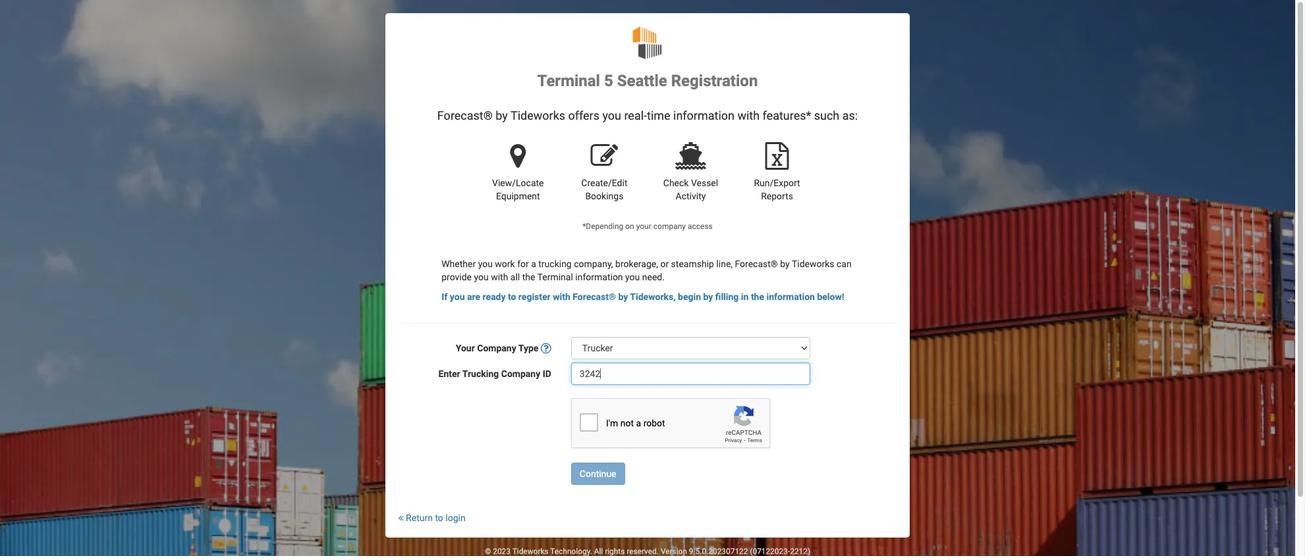 Task type: describe. For each thing, give the bounding box(es) containing it.
company,
[[574, 259, 613, 270]]

vessel
[[691, 178, 718, 189]]

*depending
[[582, 222, 623, 231]]

1 horizontal spatial forecast®
[[573, 292, 616, 303]]

provide
[[442, 272, 472, 283]]

trucking
[[538, 259, 572, 270]]

begin
[[678, 292, 701, 303]]

enter trucking company id
[[438, 369, 551, 380]]

you left real-
[[602, 109, 621, 123]]

login
[[445, 513, 466, 524]]

return
[[406, 513, 433, 524]]

with inside whether you work for a trucking company, brokerage, or steamship line, forecast® by tideworks can provide you with all the terminal information you need.
[[491, 272, 508, 283]]

you down brokerage,
[[625, 272, 640, 283]]

real-
[[624, 109, 647, 123]]

reports
[[761, 191, 793, 202]]

0 horizontal spatial forecast®
[[437, 109, 493, 123]]

if you are ready to register with forecast® by tideworks, begin by filling in the information below!
[[442, 292, 844, 303]]

are
[[467, 292, 480, 303]]

for
[[517, 259, 529, 270]]

0 vertical spatial tideworks
[[511, 109, 565, 123]]

such
[[814, 109, 839, 123]]

run/export reports
[[754, 178, 800, 202]]

create/edit
[[581, 178, 627, 189]]

lg image
[[541, 345, 551, 354]]

by inside whether you work for a trucking company, brokerage, or steamship line, forecast® by tideworks can provide you with all the terminal information you need.
[[780, 259, 790, 270]]

type
[[518, 343, 538, 354]]

check
[[663, 178, 689, 189]]

id
[[543, 369, 551, 380]]

2 horizontal spatial with
[[737, 109, 760, 123]]

0 vertical spatial information
[[673, 109, 735, 123]]

a
[[531, 259, 536, 270]]

0 vertical spatial company
[[477, 343, 516, 354]]

angle double left image
[[398, 514, 404, 523]]

view/locate equipment
[[492, 178, 544, 202]]

bookings
[[585, 191, 623, 202]]

1 horizontal spatial the
[[751, 292, 764, 303]]

as:
[[842, 109, 858, 123]]

line,
[[716, 259, 733, 270]]

register
[[518, 292, 551, 303]]

enter
[[438, 369, 460, 380]]

work
[[495, 259, 515, 270]]

5
[[604, 72, 613, 90]]

*depending on your company access
[[582, 222, 713, 231]]

tideworks,
[[630, 292, 676, 303]]

equipment
[[496, 191, 540, 202]]

tideworks inside whether you work for a trucking company, brokerage, or steamship line, forecast® by tideworks can provide you with all the terminal information you need.
[[792, 259, 834, 270]]

view/locate
[[492, 178, 544, 189]]

Enter Trucking Company ID text field
[[571, 363, 810, 386]]

access
[[688, 222, 713, 231]]

forecast® by tideworks offers you real-time information with features* such as:
[[437, 109, 858, 123]]

if
[[442, 292, 448, 303]]

on
[[625, 222, 634, 231]]

continue button
[[571, 463, 625, 486]]



Task type: locate. For each thing, give the bounding box(es) containing it.
tideworks left offers
[[511, 109, 565, 123]]

1 vertical spatial forecast®
[[735, 259, 778, 270]]

return to login link
[[398, 513, 466, 524]]

information down company,
[[575, 272, 623, 283]]

check vessel activity
[[663, 178, 718, 202]]

terminal up offers
[[537, 72, 600, 90]]

all
[[510, 272, 520, 283]]

with
[[737, 109, 760, 123], [491, 272, 508, 283], [553, 292, 570, 303]]

the
[[522, 272, 535, 283], [751, 292, 764, 303]]

to right ready
[[508, 292, 516, 303]]

0 horizontal spatial to
[[435, 513, 443, 524]]

1 vertical spatial information
[[575, 272, 623, 283]]

company
[[477, 343, 516, 354], [501, 369, 540, 380]]

below!
[[817, 292, 844, 303]]

to left login
[[435, 513, 443, 524]]

information
[[673, 109, 735, 123], [575, 272, 623, 283], [766, 292, 815, 303]]

time
[[647, 109, 670, 123]]

your
[[636, 222, 651, 231]]

information down registration
[[673, 109, 735, 123]]

forecast®
[[437, 109, 493, 123], [735, 259, 778, 270], [573, 292, 616, 303]]

company
[[653, 222, 686, 231]]

0 vertical spatial terminal
[[537, 72, 600, 90]]

with left features*
[[737, 109, 760, 123]]

by
[[496, 109, 508, 123], [780, 259, 790, 270], [618, 292, 628, 303], [703, 292, 713, 303]]

return to login
[[404, 513, 466, 524]]

0 vertical spatial to
[[508, 292, 516, 303]]

to
[[508, 292, 516, 303], [435, 513, 443, 524]]

0 horizontal spatial tideworks
[[511, 109, 565, 123]]

ready
[[483, 292, 506, 303]]

can
[[837, 259, 852, 270]]

2 vertical spatial forecast®
[[573, 292, 616, 303]]

company up enter trucking company id
[[477, 343, 516, 354]]

0 vertical spatial forecast®
[[437, 109, 493, 123]]

0 vertical spatial with
[[737, 109, 760, 123]]

run/export
[[754, 178, 800, 189]]

terminal
[[537, 72, 600, 90], [537, 272, 573, 283]]

1 vertical spatial to
[[435, 513, 443, 524]]

1 horizontal spatial information
[[673, 109, 735, 123]]

0 vertical spatial the
[[522, 272, 535, 283]]

with right register
[[553, 292, 570, 303]]

seattle
[[617, 72, 667, 90]]

need.
[[642, 272, 665, 283]]

1 vertical spatial terminal
[[537, 272, 573, 283]]

terminal down trucking
[[537, 272, 573, 283]]

whether you work for a trucking company, brokerage, or steamship line, forecast® by tideworks can provide you with all the terminal information you need.
[[442, 259, 852, 283]]

you up are at the left bottom of page
[[474, 272, 489, 283]]

the right all
[[522, 272, 535, 283]]

1 vertical spatial with
[[491, 272, 508, 283]]

1 vertical spatial tideworks
[[792, 259, 834, 270]]

activity
[[676, 191, 706, 202]]

2 vertical spatial with
[[553, 292, 570, 303]]

the right the in
[[751, 292, 764, 303]]

2 horizontal spatial information
[[766, 292, 815, 303]]

your company type
[[456, 343, 541, 354]]

steamship
[[671, 259, 714, 270]]

2 horizontal spatial forecast®
[[735, 259, 778, 270]]

or
[[660, 259, 669, 270]]

tideworks
[[511, 109, 565, 123], [792, 259, 834, 270]]

the inside whether you work for a trucking company, brokerage, or steamship line, forecast® by tideworks can provide you with all the terminal information you need.
[[522, 272, 535, 283]]

trucking
[[462, 369, 499, 380]]

0 horizontal spatial the
[[522, 272, 535, 283]]

1 horizontal spatial with
[[553, 292, 570, 303]]

offers
[[568, 109, 599, 123]]

terminal inside whether you work for a trucking company, brokerage, or steamship line, forecast® by tideworks can provide you with all the terminal information you need.
[[537, 272, 573, 283]]

1 vertical spatial the
[[751, 292, 764, 303]]

2 terminal from the top
[[537, 272, 573, 283]]

registration
[[671, 72, 758, 90]]

forecast® inside whether you work for a trucking company, brokerage, or steamship line, forecast® by tideworks can provide you with all the terminal information you need.
[[735, 259, 778, 270]]

0 horizontal spatial information
[[575, 272, 623, 283]]

continue
[[580, 469, 616, 480]]

1 vertical spatial company
[[501, 369, 540, 380]]

1 horizontal spatial to
[[508, 292, 516, 303]]

whether
[[442, 259, 476, 270]]

filling
[[715, 292, 739, 303]]

you left "work"
[[478, 259, 493, 270]]

information left below!
[[766, 292, 815, 303]]

you
[[602, 109, 621, 123], [478, 259, 493, 270], [474, 272, 489, 283], [625, 272, 640, 283], [450, 292, 465, 303]]

tideworks left can
[[792, 259, 834, 270]]

in
[[741, 292, 749, 303]]

terminal 5 seattle registration
[[537, 72, 758, 90]]

brokerage,
[[615, 259, 658, 270]]

1 horizontal spatial tideworks
[[792, 259, 834, 270]]

company left id
[[501, 369, 540, 380]]

create/edit bookings
[[581, 178, 627, 202]]

information inside whether you work for a trucking company, brokerage, or steamship line, forecast® by tideworks can provide you with all the terminal information you need.
[[575, 272, 623, 283]]

with down "work"
[[491, 272, 508, 283]]

0 horizontal spatial with
[[491, 272, 508, 283]]

2 vertical spatial information
[[766, 292, 815, 303]]

features*
[[763, 109, 811, 123]]

you right the if
[[450, 292, 465, 303]]

your
[[456, 343, 475, 354]]

1 terminal from the top
[[537, 72, 600, 90]]



Task type: vqa. For each thing, say whether or not it's contained in the screenshot.
CONTACT US 'link'
no



